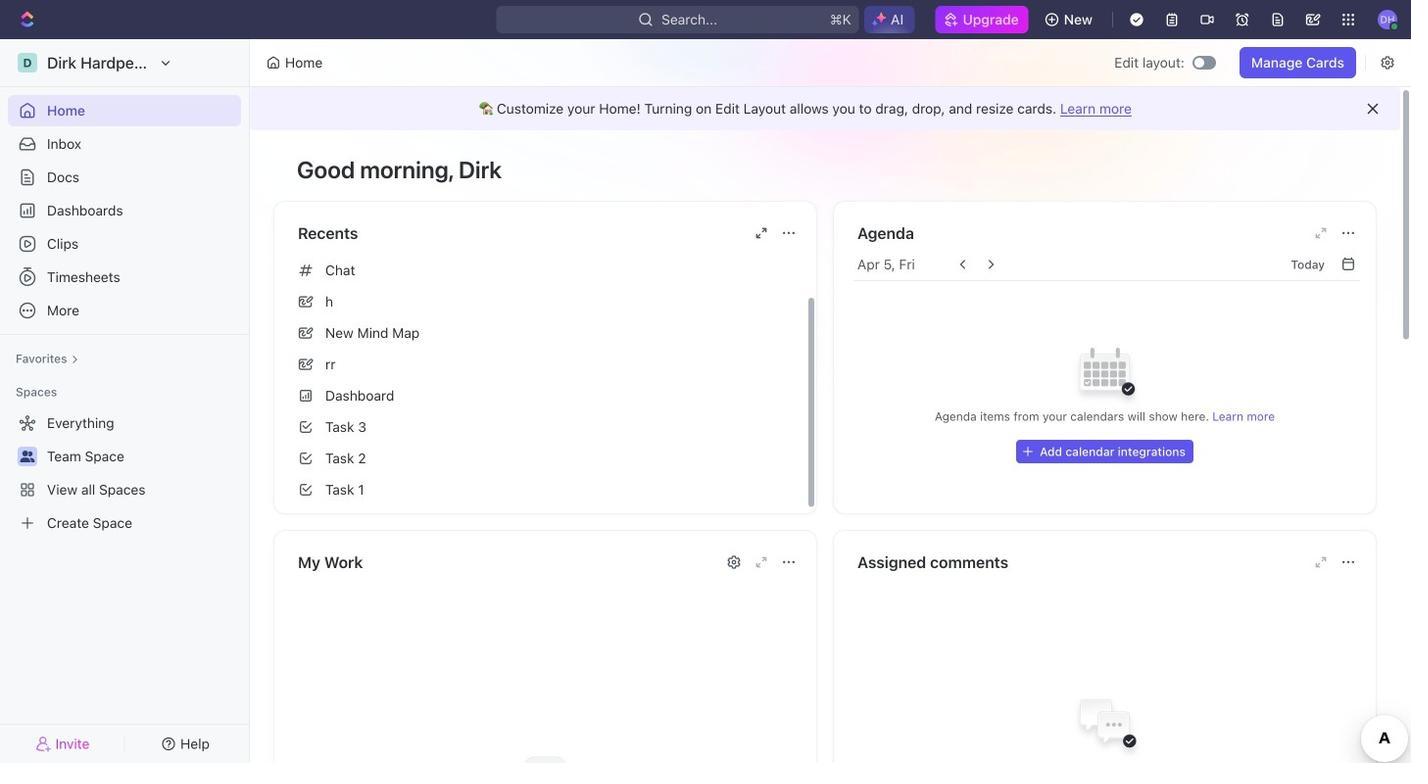 Task type: vqa. For each thing, say whether or not it's contained in the screenshot.
user group 'image'
yes



Task type: locate. For each thing, give the bounding box(es) containing it.
invite user image
[[36, 735, 52, 753]]

tree
[[8, 408, 241, 539]]

alert
[[250, 87, 1400, 130]]

dirk hardpeck's workspace, , element
[[18, 53, 37, 73]]



Task type: describe. For each thing, give the bounding box(es) containing it.
tree inside 'sidebar' navigation
[[8, 408, 241, 539]]

sidebar navigation
[[0, 39, 254, 763]]

user group image
[[20, 451, 35, 463]]



